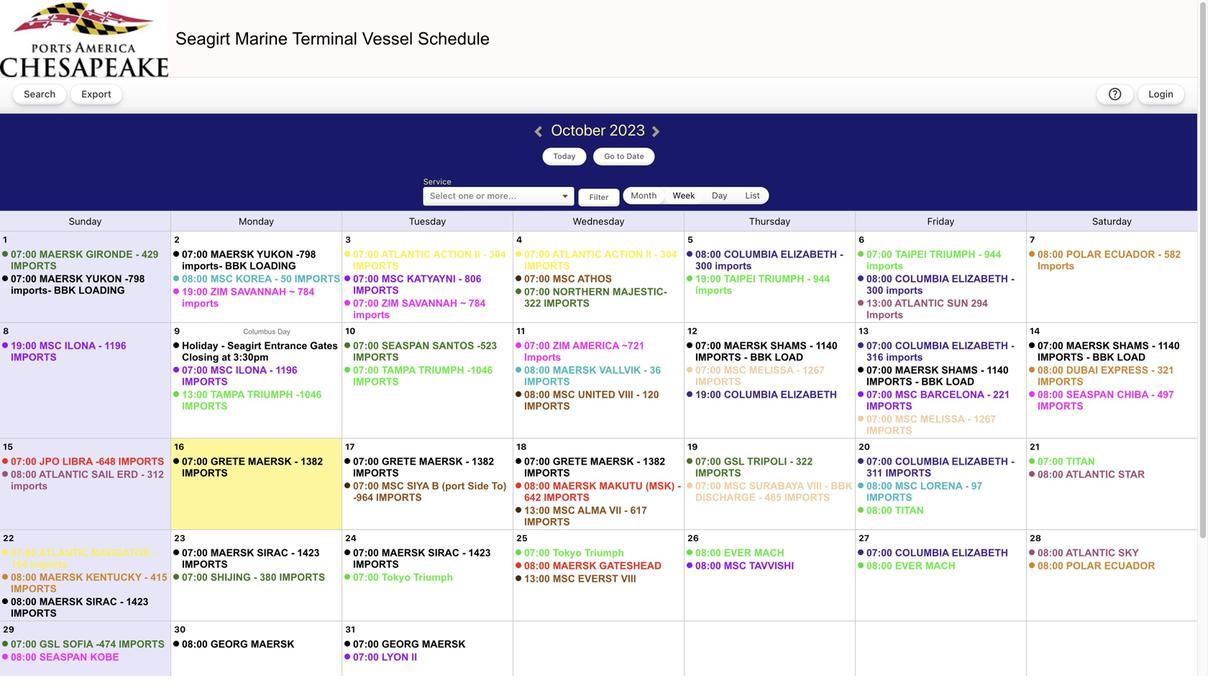 Task type: locate. For each thing, give the bounding box(es) containing it.
0 horizontal spatial day
[[278, 328, 291, 335]]

07:00 for athos's 07:00 atlantic action ii - 304 imports link
[[525, 249, 550, 260]]

784 for 07:00 zim savannah ~ 784 imports
[[469, 298, 486, 309]]

07:00 msc melissa - 1267 imports up 19:00 columbia elizabeth
[[696, 365, 825, 387]]

2 1382 from the left
[[472, 456, 494, 467]]

07:00 atlantic action ii - 304 imports for katyayni
[[353, 249, 506, 272]]

0 horizontal spatial savannah
[[231, 286, 286, 298]]

07:00 inside 07:00 msc siya b (port side to) -964 imports
[[353, 481, 379, 492]]

columbia inside 07:00 columbia elizabeth - 311 imports
[[896, 456, 950, 467]]

savannah inside 07:00 zim savannah ~ 784 imports
[[402, 298, 458, 309]]

ii up majestic-
[[646, 249, 652, 260]]

0 vertical spatial imports-
[[182, 260, 222, 272]]

2 07:00 maersk sirac - 1423 imports from the left
[[353, 548, 491, 570]]

action up athos
[[605, 249, 643, 260]]

582
[[1165, 249, 1182, 260]]

07:00 grete maersk - 1382 imports up 08:00 maersk makutu (msk) - 642 imports
[[525, 456, 666, 479]]

0 horizontal spatial georg
[[211, 639, 248, 650]]

taipei inside 07:00 taipei triumph - 944 imports
[[896, 249, 927, 260]]

07:00 for 07:00 columbia elizabeth - 316 imports link
[[867, 340, 893, 351]]

1 vertical spatial tampa
[[211, 389, 245, 400]]

322 up "11"
[[525, 298, 541, 309]]

0 horizontal spatial 1196
[[104, 340, 126, 351]]

08:00 inside 08:00 polar ecuador - 582 imports
[[1038, 249, 1064, 260]]

triumph inside 13:00 tampa triumph -1046 imports
[[247, 389, 293, 400]]

1 vertical spatial 784
[[469, 298, 486, 309]]

08:00 atlantic sail erd - 312 imports
[[11, 469, 164, 492]]

imports inside 07:00 zim america ~721 imports
[[525, 352, 561, 363]]

vessel
[[362, 29, 413, 48]]

07:00 for 07:00 columbia elizabeth link
[[867, 548, 893, 559]]

1 ecuador from the top
[[1105, 249, 1156, 260]]

melissa up 19:00 columbia elizabeth
[[750, 365, 794, 376]]

0 horizontal spatial titan
[[896, 505, 925, 516]]

- inside 19:00 msc ilona - 1196 imports
[[98, 340, 102, 351]]

0 vertical spatial tokyo
[[553, 548, 582, 559]]

3 07:00 grete maersk - 1382 imports from the left
[[525, 456, 666, 479]]

sunday
[[69, 216, 102, 227]]

07:00 inside 07:00 msc surabaya viii - bbk discharge - 485 imports
[[696, 481, 722, 492]]

07:00 tokyo triumph up "08:00 maersk gateshead" on the bottom
[[525, 548, 625, 559]]

0 vertical spatial 1196
[[104, 340, 126, 351]]

08:00 inside 08:00 msc lorena - 97 imports
[[867, 481, 893, 492]]

- inside 07:00 tampa triumph -1046 imports
[[467, 365, 471, 376]]

0 vertical spatial 07:00 tokyo triumph
[[525, 548, 625, 559]]

3 grete from the left
[[553, 456, 588, 467]]

holiday
[[182, 340, 218, 351]]

imports inside 07:00 msc katyayni - 806 imports
[[353, 285, 399, 296]]

zim down 08:00 msc korea - 50 imports
[[211, 286, 228, 298]]

imports inside 07:00 atlantic navigator - 164 imports
[[30, 559, 67, 570]]

08:00 columbia elizabeth - 300 imports link down 07:00 taipei triumph - 944 imports
[[867, 273, 1015, 296]]

300 up the 13
[[867, 285, 884, 296]]

07:00 zim america ~721 imports link
[[525, 340, 645, 363]]

07:00 for - 07:00 maersk sirac - 1423 imports link
[[182, 548, 208, 559]]

ii
[[475, 249, 481, 260], [646, 249, 652, 260], [412, 652, 417, 663]]

georg up lyon
[[382, 639, 419, 650]]

07:00 for "07:00 tampa triumph -1046 imports" link
[[353, 365, 379, 376]]

1 07:00 atlantic action ii - 304 imports from the left
[[353, 249, 506, 272]]

tampa for 13:00
[[211, 389, 245, 400]]

savannah down 08:00 msc korea - 50 imports link
[[231, 286, 286, 298]]

1 vertical spatial mach
[[926, 561, 956, 572]]

07:00 grete maersk - 1382 imports link down 13:00 tampa triumph -1046 imports
[[182, 456, 323, 479]]

08:00 for 08:00 atlantic sky link
[[1038, 548, 1064, 559]]

1 horizontal spatial 08:00 columbia elizabeth - 300 imports
[[867, 273, 1015, 296]]

1 vertical spatial ilona
[[236, 365, 267, 376]]

imports
[[1038, 260, 1075, 272], [867, 309, 904, 321], [525, 352, 561, 363]]

648
[[99, 456, 116, 467]]

07:00 for 07:00 maersk gironde - 429 imports link
[[11, 249, 37, 260]]

polar down saturday
[[1067, 249, 1102, 260]]

day left 'list'
[[712, 190, 728, 200]]

07:00 maersk shams - 1140 imports - bbk load up barcelona
[[867, 365, 1009, 387]]

08:00 for 08:00 maersk makutu (msk) - 642 imports 'link'
[[525, 481, 550, 492]]

0 vertical spatial savannah
[[231, 286, 286, 298]]

300 up 19:00 taipei triumph - 944 imports
[[696, 260, 713, 272]]

304 up majestic-
[[661, 249, 678, 260]]

13:00 inside the 13:00 atlantic sun 294 imports
[[867, 298, 893, 309]]

0 vertical spatial tampa
[[382, 365, 416, 376]]

1 horizontal spatial 784
[[469, 298, 486, 309]]

07:00 maersk shams - 1140 imports - bbk load link up 19:00 columbia elizabeth
[[696, 340, 838, 363]]

07:00 maersk yukon -798 imports- bbk loading down 07:00 maersk gironde - 429 imports link
[[11, 273, 145, 296]]

bbk
[[225, 260, 247, 272], [54, 285, 76, 296], [751, 352, 772, 363], [1093, 352, 1115, 363], [922, 376, 944, 387], [831, 481, 853, 492]]

08:00 inside 08:00 msc united viii - 120 imports
[[525, 389, 550, 400]]

0 horizontal spatial 1140
[[816, 340, 838, 351]]

melissa down 07:00 msc barcelona - 221 imports
[[921, 414, 965, 425]]

07:00 for 07:00 jpo libra -648 imports link
[[11, 456, 37, 467]]

grete down 13:00 tampa triumph -1046 imports
[[211, 456, 245, 467]]

08:00 inside 08:00 maersk makutu (msk) - 642 imports
[[525, 481, 550, 492]]

07:00 for bottom "07:00 msc melissa - 1267 imports" link
[[867, 414, 893, 425]]

798
[[299, 249, 316, 260], [128, 273, 145, 285]]

go to november 2023 image
[[649, 123, 674, 130]]

19:00 for 19:00 msc ilona - 1196 imports
[[11, 340, 37, 351]]

load for melissa
[[775, 352, 804, 363]]

1 horizontal spatial tampa
[[382, 365, 416, 376]]

triumph for 13:00 tampa triumph -1046 imports
[[247, 389, 293, 400]]

08:00 columbia elizabeth - 300 imports link up 19:00 taipei triumph - 944 imports
[[696, 249, 844, 272]]

08:00 for 08:00 seaspan kobe link
[[11, 652, 37, 663]]

0 horizontal spatial 07:00 tokyo triumph
[[353, 572, 453, 583]]

filter
[[590, 192, 609, 201]]

savannah for korea
[[231, 286, 286, 298]]

columbia down 13:00 atlantic sun 294 imports link
[[896, 340, 950, 351]]

07:00 tokyo triumph down 24 in the bottom left of the page
[[353, 572, 453, 583]]

tokyo up 07:00 georg maersk
[[382, 572, 411, 583]]

seagirt up 3:30pm
[[227, 340, 262, 351]]

13:00
[[867, 298, 893, 309], [182, 389, 208, 400], [525, 505, 550, 516], [525, 573, 550, 585]]

msc for '13:00 msc everst viii' link at the bottom
[[553, 573, 575, 585]]

07:00 inside 07:00 maersk gironde - 429 imports
[[11, 249, 37, 260]]

shams up 19:00 columbia elizabeth
[[771, 340, 807, 351]]

1 horizontal spatial ~
[[460, 298, 466, 309]]

07:00 msc melissa - 1267 imports for top "07:00 msc melissa - 1267 imports" link
[[696, 365, 825, 387]]

load up express
[[1118, 352, 1146, 363]]

imports
[[11, 260, 57, 272], [353, 260, 399, 272], [525, 260, 570, 272], [295, 273, 341, 285], [353, 285, 399, 296], [544, 298, 590, 309], [11, 352, 57, 363], [353, 352, 399, 363], [696, 352, 742, 363], [1038, 352, 1084, 363], [182, 376, 228, 387], [353, 376, 399, 387], [525, 376, 570, 387], [696, 376, 742, 387], [867, 376, 913, 387], [1038, 376, 1084, 387], [182, 401, 228, 412], [525, 401, 570, 412], [867, 401, 913, 412], [1038, 401, 1084, 412], [867, 425, 913, 436], [118, 456, 164, 467], [182, 468, 228, 479], [353, 468, 399, 479], [525, 468, 570, 479], [696, 468, 742, 479], [886, 468, 932, 479], [376, 492, 422, 503], [544, 492, 590, 503], [785, 492, 831, 503], [867, 492, 913, 503], [525, 517, 570, 528], [182, 559, 228, 570], [353, 559, 399, 570], [279, 572, 325, 583], [11, 584, 57, 595], [11, 608, 57, 619], [119, 639, 165, 650]]

msc
[[211, 273, 233, 285], [382, 273, 404, 285], [553, 273, 575, 285], [39, 340, 62, 351], [211, 365, 233, 376], [724, 365, 747, 376], [553, 389, 575, 400], [896, 389, 918, 400], [896, 414, 918, 425], [382, 481, 404, 492], [724, 481, 747, 492], [896, 481, 918, 492], [553, 505, 575, 516], [724, 561, 747, 572], [553, 573, 575, 585]]

07:00 lyon ii link
[[353, 652, 417, 663]]

msc for 08:00 msc korea - 50 imports link
[[211, 273, 233, 285]]

07:00 maersk yukon -798 imports- bbk loading link up 'korea'
[[182, 249, 316, 272]]

19:00 inside 19:00 zim savannah ~ 784 imports
[[182, 286, 208, 298]]

columbia up 19:00 taipei triumph - 944 imports
[[724, 249, 778, 260]]

triumph down 07:00 msc ilona - 1196 imports link
[[247, 389, 293, 400]]

~ down '806'
[[460, 298, 466, 309]]

imports up 10
[[353, 309, 390, 321]]

1 horizontal spatial 322
[[796, 456, 813, 467]]

yukon down gironde on the left
[[86, 273, 122, 285]]

~ down the 50 at the top left of page
[[289, 286, 295, 298]]

2 vertical spatial seaspan
[[39, 652, 87, 663]]

1 vertical spatial polar
[[1067, 561, 1102, 572]]

07:00 maersk shams - 1140 imports - bbk load link up express
[[1038, 340, 1181, 363]]

1 horizontal spatial 07:00 atlantic action ii - 304 imports
[[525, 249, 678, 272]]

loading down 07:00 maersk gironde - 429 imports on the left top of the page
[[79, 285, 125, 296]]

triumph inside 07:00 tampa triumph -1046 imports
[[419, 365, 464, 376]]

2 07:00 grete maersk - 1382 imports from the left
[[353, 456, 494, 479]]

1 vertical spatial taipei
[[724, 273, 756, 285]]

triumph for 19:00 taipei triumph - 944 imports
[[759, 273, 805, 285]]

798 down 429
[[128, 273, 145, 285]]

tokyo for top 07:00 tokyo triumph link
[[553, 548, 582, 559]]

(port
[[442, 481, 465, 492]]

08:00 ever mach link
[[696, 548, 785, 559], [867, 561, 956, 572]]

yukon up the 50 at the top left of page
[[257, 249, 293, 260]]

1 07:00 grete maersk - 1382 imports link from the left
[[182, 456, 323, 479]]

sirac up 380
[[257, 548, 288, 559]]

1046 down gates
[[299, 389, 322, 400]]

1 vertical spatial 08:00 ever mach
[[867, 561, 956, 572]]

1 07:00 atlantic action ii - 304 imports link from the left
[[353, 249, 506, 272]]

784 down '806'
[[469, 298, 486, 309]]

atlantic inside 07:00 atlantic navigator - 164 imports
[[39, 548, 89, 559]]

discharge
[[696, 492, 756, 503]]

07:00 maersk gironde - 429 imports link
[[11, 249, 159, 272]]

1 horizontal spatial 1267
[[974, 414, 997, 425]]

titan for 07:00 titan
[[1067, 456, 1096, 467]]

viii
[[619, 389, 634, 400], [807, 481, 822, 492], [621, 573, 637, 585]]

ilona inside 19:00 msc ilona - 1196 imports
[[65, 340, 96, 351]]

triumph inside 19:00 taipei triumph - 944 imports
[[759, 273, 805, 285]]

imports inside 08:00 dubai express - 321 imports
[[1038, 376, 1084, 387]]

1 vertical spatial 07:00 msc melissa - 1267 imports
[[867, 414, 997, 436]]

majestic-
[[613, 286, 667, 298]]

07:00 seaspan santos -523 imports
[[353, 340, 497, 363]]

0 horizontal spatial 1382
[[301, 456, 323, 467]]

maersk
[[39, 249, 83, 260], [211, 249, 254, 260], [39, 273, 83, 285], [724, 340, 768, 351], [1067, 340, 1111, 351], [553, 365, 597, 376], [896, 365, 939, 376], [248, 456, 292, 467], [419, 456, 463, 467], [591, 456, 634, 467], [553, 481, 597, 492], [211, 548, 254, 559], [382, 548, 426, 559], [553, 561, 597, 572], [39, 572, 83, 583], [39, 597, 83, 608], [251, 639, 295, 650], [422, 639, 466, 650]]

07:00 msc siya b (port side to) -964 imports
[[353, 481, 507, 503]]

2 horizontal spatial sirac
[[428, 548, 460, 559]]

1 horizontal spatial ilona
[[236, 365, 267, 376]]

1 vertical spatial viii
[[807, 481, 822, 492]]

07:00 columbia elizabeth link
[[867, 548, 1009, 559]]

imports inside 08:00 maersk vallvik - 36 imports
[[525, 376, 570, 387]]

savannah inside 19:00 zim savannah ~ 784 imports
[[231, 286, 286, 298]]

siya
[[407, 481, 429, 492]]

~ inside 19:00 zim savannah ~ 784 imports
[[289, 286, 295, 298]]

08:00 for 08:00 titan link
[[867, 505, 893, 516]]

1 horizontal spatial savannah
[[402, 298, 458, 309]]

1 horizontal spatial 1196
[[276, 365, 298, 376]]

kentucky
[[86, 572, 142, 583]]

- inside the 07:00 msc ilona - 1196 imports
[[270, 365, 273, 376]]

imports up 19:00 taipei triumph - 944 imports
[[715, 260, 752, 272]]

grete for 08:00 maersk makutu (msk) - 642 imports
[[553, 456, 588, 467]]

atlantic inside the 13:00 atlantic sun 294 imports
[[895, 298, 945, 309]]

07:00 inside 07:00 zim savannah ~ 784 imports
[[353, 298, 379, 309]]

1 georg from the left
[[211, 639, 248, 650]]

07:00 gsl tripoli - 322 imports
[[696, 456, 813, 479]]

msc for 07:00 msc siya b (port side to) -964 imports link
[[382, 481, 404, 492]]

13:00 up the 13
[[867, 298, 893, 309]]

tampa down the 07:00 msc ilona - 1196 imports
[[211, 389, 245, 400]]

polar inside 08:00 polar ecuador - 582 imports
[[1067, 249, 1102, 260]]

304 down more...
[[489, 249, 506, 260]]

1 horizontal spatial taipei
[[896, 249, 927, 260]]

melissa for top "07:00 msc melissa - 1267 imports" link
[[750, 365, 794, 376]]

1 vertical spatial 944
[[814, 273, 831, 285]]

imports down "11"
[[525, 352, 561, 363]]

1267
[[803, 365, 825, 376], [974, 414, 997, 425]]

imports inside 19:00 zim savannah ~ 784 imports
[[182, 298, 219, 309]]

taipei for 19:00
[[724, 273, 756, 285]]

united
[[578, 389, 616, 400]]

1 07:00 maersk sirac - 1423 imports from the left
[[182, 548, 320, 570]]

07:00 columbia elizabeth - 316 imports link
[[867, 340, 1015, 363]]

0 vertical spatial 08:00 ever mach
[[696, 548, 785, 559]]

- inside 07:00 taipei triumph - 944 imports
[[979, 249, 982, 260]]

2 horizontal spatial zim
[[553, 340, 570, 351]]

13:00 msc everst viii
[[525, 573, 637, 585]]

08:00 for 08:00 dubai express - 321 imports "link"
[[1038, 365, 1064, 376]]

1 polar from the top
[[1067, 249, 1102, 260]]

zim inside 19:00 zim savannah ~ 784 imports
[[211, 286, 228, 298]]

triangle 1 s image
[[559, 191, 571, 202]]

imports up the 13
[[867, 309, 904, 321]]

1267 for bottom "07:00 msc melissa - 1267 imports" link
[[974, 414, 997, 425]]

~ for 806
[[460, 298, 466, 309]]

08:00 inside 08:00 dubai express - 321 imports
[[1038, 365, 1064, 376]]

msc inside the 07:00 msc ilona - 1196 imports
[[211, 365, 233, 376]]

ever for the left 08:00 ever mach link
[[724, 548, 752, 559]]

imports inside the 07:00 msc ilona - 1196 imports
[[182, 376, 228, 387]]

1 horizontal spatial 07:00 atlantic action ii - 304 imports link
[[525, 249, 678, 272]]

07:00 maersk shams - 1140 imports - bbk load up express
[[1038, 340, 1181, 363]]

1 horizontal spatial imports-
[[182, 260, 222, 272]]

08:00 maersk sirac - 1423 imports link
[[11, 597, 149, 619]]

2 vertical spatial imports
[[525, 352, 561, 363]]

service
[[424, 177, 452, 186]]

viii down the gateshead
[[621, 573, 637, 585]]

day link
[[705, 187, 735, 203]]

gironde
[[86, 249, 133, 260]]

imports inside 13:00 msc alma vii - 617 imports
[[525, 517, 570, 528]]

312
[[147, 469, 164, 480]]

1 horizontal spatial 07:00 grete maersk - 1382 imports
[[353, 456, 494, 479]]

0 vertical spatial imports
[[1038, 260, 1075, 272]]

08:00 for 08:00 columbia elizabeth - 300 imports link to the top
[[696, 249, 722, 260]]

1046 inside 07:00 tampa triumph -1046 imports
[[471, 365, 493, 376]]

07:00 msc ilona - 1196 imports link
[[182, 365, 298, 387]]

0 vertical spatial polar
[[1067, 249, 1102, 260]]

atlantic
[[381, 249, 431, 260], [553, 249, 602, 260], [895, 298, 945, 309], [39, 469, 89, 480], [1066, 469, 1116, 480], [39, 548, 89, 559], [1066, 548, 1116, 559]]

1 vertical spatial imports-
[[11, 285, 51, 296]]

07:00 for 07:00 msc ilona - 1196 imports link
[[182, 365, 208, 376]]

action
[[434, 249, 472, 260], [605, 249, 643, 260]]

23
[[174, 533, 185, 543]]

1 vertical spatial zim
[[382, 298, 399, 309]]

imports up holiday
[[182, 298, 219, 309]]

3 1382 from the left
[[643, 456, 666, 467]]

atlantic left sun
[[895, 298, 945, 309]]

tampa down 07:00 seaspan santos -523 imports
[[382, 365, 416, 376]]

08:00 atlantic sky link
[[1038, 548, 1140, 559]]

13:00 atlantic sun 294 imports
[[867, 298, 989, 321]]

triumph for 07:00 tampa triumph -1046 imports
[[419, 365, 464, 376]]

0 horizontal spatial 07:00 maersk shams - 1140 imports - bbk load link
[[696, 340, 838, 363]]

1 vertical spatial 322
[[796, 456, 813, 467]]

07:00 for 1st '07:00 grete maersk - 1382 imports' "link" from the left
[[182, 456, 208, 467]]

1 vertical spatial triumph
[[414, 572, 453, 583]]

07:00 atlantic action ii - 304 imports link up the katyayni
[[353, 249, 506, 272]]

sail
[[91, 469, 114, 480]]

642
[[525, 492, 541, 503]]

elizabeth for 08:00 msc lorena - 97 imports
[[952, 456, 1009, 467]]

164
[[11, 559, 28, 570]]

19:00 for 19:00 columbia elizabeth
[[696, 389, 722, 400]]

mach for the rightmost 08:00 ever mach link
[[926, 561, 956, 572]]

imports inside 07:00 tampa triumph -1046 imports
[[353, 376, 399, 387]]

side
[[468, 481, 489, 492]]

~ for 50
[[289, 286, 295, 298]]

0 vertical spatial seagirt
[[176, 29, 230, 48]]

2 horizontal spatial 1423
[[469, 548, 491, 559]]

shams up barcelona
[[942, 365, 978, 376]]

1196 inside the 07:00 msc ilona - 1196 imports
[[276, 365, 298, 376]]

tokyo
[[553, 548, 582, 559], [382, 572, 411, 583]]

08:00 maersk sirac - 1423 imports
[[11, 597, 149, 619]]

1
[[3, 235, 7, 245]]

2 horizontal spatial seaspan
[[1067, 389, 1115, 400]]

thursday
[[749, 216, 791, 227]]

ecuador for 08:00 polar ecuador
[[1105, 561, 1156, 572]]

07:00 grete maersk - 1382 imports up siya
[[353, 456, 494, 479]]

seaspan for chiba
[[1067, 389, 1115, 400]]

07:00 maersk sirac - 1423 imports up the 07:00 shijing - 380 imports link
[[182, 548, 320, 570]]

- inside 07:00 columbia elizabeth - 316 imports
[[1012, 340, 1015, 351]]

2 horizontal spatial 07:00 maersk shams - 1140 imports - bbk load link
[[1038, 340, 1181, 363]]

0 vertical spatial zim
[[211, 286, 228, 298]]

07:00 atlantic action ii - 304 imports link up athos
[[525, 249, 678, 272]]

zim inside 07:00 zim america ~721 imports
[[553, 340, 570, 351]]

07:00 inside 07:00 atlantic navigator - 164 imports
[[11, 548, 37, 559]]

07:00 tokyo triumph link down 24 in the bottom left of the page
[[353, 572, 453, 583]]

08:00 columbia elizabeth - 300 imports up 19:00 taipei triumph - 944 imports
[[696, 249, 844, 272]]

0 horizontal spatial action
[[434, 249, 472, 260]]

07:00 inside 07:00 msc barcelona - 221 imports
[[867, 389, 893, 400]]

0 horizontal spatial 07:00 grete maersk - 1382 imports link
[[182, 456, 323, 479]]

1 horizontal spatial 07:00 maersk sirac - 1423 imports link
[[353, 548, 491, 570]]

msc inside 07:00 msc katyayni - 806 imports
[[382, 273, 404, 285]]

07:00 maersk shams - 1140 imports - bbk load link for melissa
[[696, 340, 838, 363]]

1267 up 19:00 columbia elizabeth link
[[803, 365, 825, 376]]

07:00 atlantic action ii - 304 imports up the katyayni
[[353, 249, 506, 272]]

titan
[[1067, 456, 1096, 467], [896, 505, 925, 516]]

1 grete from the left
[[211, 456, 245, 467]]

zim for 08:00
[[211, 286, 228, 298]]

1 horizontal spatial 07:00 msc melissa - 1267 imports link
[[867, 414, 997, 436]]

07:00 for 07:00 msc katyayni - 806 imports link
[[353, 273, 379, 285]]

ilona for 07:00
[[236, 365, 267, 376]]

944 inside 07:00 taipei triumph - 944 imports
[[985, 249, 1002, 260]]

seagirt left marine at top left
[[176, 29, 230, 48]]

gsl for sofia
[[39, 639, 60, 650]]

ii up '806'
[[475, 249, 481, 260]]

08:00 ever mach down 07:00 columbia elizabeth
[[867, 561, 956, 572]]

imports inside 07:00 northern majestic- 322 imports
[[544, 298, 590, 309]]

savannah down 07:00 msc katyayni - 806 imports at left
[[402, 298, 458, 309]]

2 07:00 grete maersk - 1382 imports link from the left
[[353, 456, 494, 479]]

07:00 for the 07:00 seaspan santos -523 imports link
[[353, 340, 379, 351]]

0 vertical spatial day
[[712, 190, 728, 200]]

1 horizontal spatial 07:00 tokyo triumph link
[[525, 548, 625, 559]]

07:00 inside 07:00 taipei triumph - 944 imports
[[867, 249, 893, 260]]

msc for 08:00 msc united viii - 120 imports link
[[553, 389, 575, 400]]

wednesday
[[573, 216, 625, 227]]

imports up 14
[[1038, 260, 1075, 272]]

viii for united
[[619, 389, 634, 400]]

322 inside 07:00 gsl tripoli - 322 imports
[[796, 456, 813, 467]]

titan down 08:00 msc lorena - 97 imports
[[896, 505, 925, 516]]

08:00 columbia elizabeth - 300 imports for 08:00 columbia elizabeth - 300 imports link to the bottom
[[867, 273, 1015, 296]]

2 304 from the left
[[661, 249, 678, 260]]

grete up siya
[[382, 456, 417, 467]]

07:00 for top 07:00 tokyo triumph link
[[525, 548, 550, 559]]

elizabeth for 19:00 taipei triumph - 944 imports
[[781, 249, 838, 260]]

3 07:00 grete maersk - 1382 imports link from the left
[[525, 456, 666, 479]]

seaspan inside "08:00 seaspan chiba - 497 imports"
[[1067, 389, 1115, 400]]

944 for 07:00 taipei triumph - 944 imports
[[985, 249, 1002, 260]]

star
[[1119, 469, 1146, 480]]

imports for 07:00 atlantic navigator - 164 imports link on the bottom
[[30, 559, 67, 570]]

07:00 for the 07:00 shijing - 380 imports link
[[182, 572, 208, 583]]

1 vertical spatial seaspan
[[1067, 389, 1115, 400]]

08:00 inside 08:00 maersk sirac - 1423 imports
[[11, 597, 37, 608]]

2 vertical spatial zim
[[553, 340, 570, 351]]

0 horizontal spatial 07:00 msc melissa - 1267 imports
[[696, 365, 825, 387]]

19:00 for 19:00 taipei triumph - 944 imports
[[696, 273, 722, 285]]

08:00 columbia elizabeth - 300 imports down 07:00 taipei triumph - 944 imports
[[867, 273, 1015, 296]]

08:00 seaspan chiba - 497 imports
[[1038, 389, 1175, 412]]

tokyo up "08:00 maersk gateshead" on the bottom
[[553, 548, 582, 559]]

triumph down the 07:00 seaspan santos -523 imports link
[[419, 365, 464, 376]]

1 1382 from the left
[[301, 456, 323, 467]]

19:00 inside 19:00 taipei triumph - 944 imports
[[696, 273, 722, 285]]

ever up 08:00 msc tavvishi link
[[724, 548, 752, 559]]

08:00 inside the 08:00 maersk kentucky - 415 imports
[[11, 572, 37, 583]]

1 vertical spatial ever
[[896, 561, 923, 572]]

08:00 msc united viii - 120 imports
[[525, 389, 659, 412]]

322 inside 07:00 northern majestic- 322 imports
[[525, 298, 541, 309]]

784 for 19:00 zim savannah ~ 784 imports
[[298, 286, 315, 298]]

list
[[746, 190, 760, 200]]

08:00 columbia elizabeth - 300 imports link
[[696, 249, 844, 272], [867, 273, 1015, 296]]

msc for 19:00 msc ilona - 1196 imports 'link'
[[39, 340, 62, 351]]

07:00 maersk sirac - 1423 imports link up the 07:00 shijing - 380 imports link
[[182, 548, 320, 570]]

13:00 inside 13:00 tampa triumph -1046 imports
[[182, 389, 208, 400]]

08:00 for 08:00 msc korea - 50 imports link
[[182, 273, 208, 285]]

- inside 07:00 msc barcelona - 221 imports
[[988, 389, 991, 400]]

07:00 columbia elizabeth - 311 imports
[[867, 456, 1015, 479]]

atlantic down libra
[[39, 469, 89, 480]]

19:00 columbia elizabeth
[[696, 389, 838, 400]]

1 vertical spatial 07:00 tokyo triumph
[[353, 572, 453, 583]]

grete up 08:00 maersk makutu (msk) - 642 imports 'link'
[[553, 456, 588, 467]]

barcelona
[[921, 389, 985, 400]]

atlantic for 07:00 atlantic navigator - 164 imports link on the bottom
[[39, 548, 89, 559]]

07:00 maersk sirac - 1423 imports link for triumph
[[353, 548, 491, 570]]

0 vertical spatial mach
[[755, 548, 785, 559]]

2 horizontal spatial imports
[[1038, 260, 1075, 272]]

1 horizontal spatial 1046
[[471, 365, 493, 376]]

0 horizontal spatial 1267
[[803, 365, 825, 376]]

0 vertical spatial 07:00 tokyo triumph link
[[525, 548, 625, 559]]

tampa inside 13:00 tampa triumph -1046 imports
[[211, 389, 245, 400]]

shams for melissa
[[771, 340, 807, 351]]

322 up the surabaya
[[796, 456, 813, 467]]

1 vertical spatial 08:00 ever mach link
[[867, 561, 956, 572]]

07:00 grete maersk - 1382 imports
[[182, 456, 323, 479], [353, 456, 494, 479], [525, 456, 666, 479]]

go to date
[[605, 151, 645, 160]]

07:00 msc melissa - 1267 imports
[[696, 365, 825, 387], [867, 414, 997, 436]]

07:00 inside 07:00 columbia elizabeth - 311 imports
[[867, 456, 893, 467]]

- inside 19:00 taipei triumph - 944 imports
[[808, 273, 811, 285]]

1423 up the 07:00 shijing - 380 imports link
[[297, 548, 320, 559]]

polar for 08:00 polar ecuador
[[1067, 561, 1102, 572]]

07:00 inside 07:00 gsl tripoli - 322 imports
[[696, 456, 722, 467]]

07:00 tampa triumph -1046 imports link
[[353, 365, 493, 387]]

ecuador down sky
[[1105, 561, 1156, 572]]

07:00 for 07:00 msc barcelona - 221 imports link
[[867, 389, 893, 400]]

0 vertical spatial 07:00 maersk yukon -798 imports- bbk loading link
[[182, 249, 316, 272]]

30
[[174, 625, 186, 635]]

0 horizontal spatial 07:00 maersk yukon -798 imports- bbk loading link
[[11, 273, 145, 296]]

0 vertical spatial 08:00 columbia elizabeth - 300 imports
[[696, 249, 844, 272]]

msc inside 08:00 msc united viii - 120 imports
[[553, 389, 575, 400]]

07:00 grete maersk - 1382 imports down 13:00 tampa triumph -1046 imports
[[182, 456, 323, 479]]

seaspan up "07:00 tampa triumph -1046 imports" link
[[382, 340, 430, 351]]

ecuador inside 08:00 polar ecuador - 582 imports
[[1105, 249, 1156, 260]]

polar
[[1067, 249, 1102, 260], [1067, 561, 1102, 572]]

1423 for 07:00 tokyo triumph
[[469, 548, 491, 559]]

- inside 13:00 tampa triumph -1046 imports
[[296, 389, 299, 400]]

08:00 seaspan chiba - 497 imports link
[[1038, 389, 1175, 412]]

08:00 inside 08:00 maersk vallvik - 36 imports
[[525, 365, 550, 376]]

798 up 08:00 msc korea - 50 imports link
[[299, 249, 316, 260]]

29
[[3, 625, 14, 635]]

imports inside the 13:00 atlantic sun 294 imports
[[867, 309, 904, 321]]

2 vertical spatial viii
[[621, 573, 637, 585]]

zim left america
[[553, 340, 570, 351]]

erd
[[117, 469, 138, 480]]

1046 down the "523"
[[471, 365, 493, 376]]

0 horizontal spatial gsl
[[39, 639, 60, 650]]

0 horizontal spatial 08:00 ever mach link
[[696, 548, 785, 559]]

atlantic for 13:00 atlantic sun 294 imports link
[[895, 298, 945, 309]]

msc inside 13:00 msc alma vii - 617 imports
[[553, 505, 575, 516]]

19:00 inside 19:00 msc ilona - 1196 imports
[[11, 340, 37, 351]]

athos
[[578, 273, 612, 285]]

atlantic up the 08:00 maersk kentucky - 415 imports
[[39, 548, 89, 559]]

kobe
[[90, 652, 119, 663]]

1196 inside 19:00 msc ilona - 1196 imports
[[104, 340, 126, 351]]

08:00 for 08:00 atlantic sail erd - 312 imports link at the bottom left of the page
[[11, 469, 37, 480]]

ilona inside the 07:00 msc ilona - 1196 imports
[[236, 365, 267, 376]]

0 horizontal spatial shams
[[771, 340, 807, 351]]

seaspan inside 07:00 seaspan santos -523 imports
[[382, 340, 430, 351]]

2 georg from the left
[[382, 639, 419, 650]]

imports inside '08:00 atlantic sail erd - 312 imports'
[[11, 481, 48, 492]]

2 ecuador from the top
[[1105, 561, 1156, 572]]

07:00 msc siya b (port side to) -964 imports link
[[353, 481, 507, 503]]

07:00 inside 07:00 northern majestic- 322 imports
[[525, 286, 550, 298]]

1 304 from the left
[[489, 249, 506, 260]]

atlantic up 07:00 msc katyayni - 806 imports at left
[[381, 249, 431, 260]]

1 vertical spatial ~
[[460, 298, 466, 309]]

1196 for 07:00 msc ilona - 1196 imports
[[276, 365, 298, 376]]

784 inside 19:00 zim savannah ~ 784 imports
[[298, 286, 315, 298]]

07:00 northern majestic- 322 imports
[[525, 286, 667, 309]]

0 horizontal spatial ever
[[724, 548, 752, 559]]

msc for 07:00 msc surabaya viii - bbk discharge - 485 imports link at right bottom
[[724, 481, 747, 492]]

1140 for 08:00 dubai express - 321 imports
[[1159, 340, 1181, 351]]

0 vertical spatial 1046
[[471, 365, 493, 376]]

2 polar from the top
[[1067, 561, 1102, 572]]

13:00 down closing
[[182, 389, 208, 400]]

elizabeth for 07:00 maersk shams - 1140 imports - bbk load
[[952, 340, 1009, 351]]

1 action from the left
[[434, 249, 472, 260]]

08:00 for the 08:00 seaspan chiba - 497 imports "link"
[[1038, 389, 1064, 400]]

0 horizontal spatial grete
[[211, 456, 245, 467]]

08:00 msc korea - 50 imports
[[182, 273, 341, 285]]

08:00 atlantic star
[[1038, 469, 1146, 480]]

atlantic up 08:00 polar ecuador
[[1066, 548, 1116, 559]]

imports for 19:00 taipei triumph - 944 imports link
[[696, 285, 733, 296]]

19:00 msc ilona - 1196 imports link
[[11, 340, 126, 363]]

2 grete from the left
[[382, 456, 417, 467]]

1 horizontal spatial 07:00 grete maersk - 1382 imports link
[[353, 456, 494, 479]]

2 07:00 atlantic action ii - 304 imports link from the left
[[525, 249, 678, 272]]

load up barcelona
[[947, 376, 975, 387]]

month
[[631, 190, 657, 200]]

triumph down thursday
[[759, 273, 805, 285]]

imports- up 19:00 zim savannah ~ 784 imports 'link'
[[182, 260, 222, 272]]

triumph down friday
[[930, 249, 976, 260]]

ever down 07:00 columbia elizabeth
[[896, 561, 923, 572]]

20
[[859, 442, 871, 452]]

0 horizontal spatial 07:00 maersk sirac - 1423 imports
[[182, 548, 320, 570]]

imports down jpo
[[11, 481, 48, 492]]

elizabeth for 08:00 ever mach
[[952, 548, 1009, 559]]

go to september 2023 image
[[524, 123, 549, 130]]

07:00 msc melissa - 1267 imports for bottom "07:00 msc melissa - 1267 imports" link
[[867, 414, 997, 436]]

2 07:00 atlantic action ii - 304 imports from the left
[[525, 249, 678, 272]]

columbia inside 07:00 columbia elizabeth - 316 imports
[[896, 340, 950, 351]]

07:00 maersk sirac - 1423 imports for triumph
[[353, 548, 491, 570]]

georg for 08:00
[[211, 639, 248, 650]]

msc for 13:00 msc alma vii - 617 imports link at the bottom of page
[[553, 505, 575, 516]]

07:00 zim savannah ~ 784 imports link
[[353, 298, 486, 321]]

titan up 08:00 atlantic star link
[[1067, 456, 1096, 467]]

2 horizontal spatial 07:00 grete maersk - 1382 imports link
[[525, 456, 666, 479]]

0 vertical spatial 07:00 msc melissa - 1267 imports
[[696, 365, 825, 387]]

1 vertical spatial ecuador
[[1105, 561, 1156, 572]]

1046 inside 13:00 tampa triumph -1046 imports
[[299, 389, 322, 400]]

0 horizontal spatial seaspan
[[39, 652, 87, 663]]

atlantic inside '08:00 atlantic sail erd - 312 imports'
[[39, 469, 89, 480]]

1 07:00 maersk sirac - 1423 imports link from the left
[[182, 548, 320, 570]]

2 07:00 maersk sirac - 1423 imports link from the left
[[353, 548, 491, 570]]

imports inside 07:00 msc surabaya viii - bbk discharge - 485 imports
[[785, 492, 831, 503]]

msc inside 07:00 msc surabaya viii - bbk discharge - 485 imports
[[724, 481, 747, 492]]

1 horizontal spatial georg
[[382, 639, 419, 650]]

1 horizontal spatial action
[[605, 249, 643, 260]]

07:00 maersk shams - 1140 imports - bbk load up 19:00 columbia elizabeth
[[696, 340, 838, 363]]

2 action from the left
[[605, 249, 643, 260]]

- inside 08:00 msc lorena - 97 imports
[[966, 481, 969, 492]]

taipei
[[896, 249, 927, 260], [724, 273, 756, 285]]

imports
[[715, 260, 752, 272], [867, 260, 904, 272], [696, 285, 733, 296], [887, 285, 924, 296], [182, 298, 219, 309], [353, 309, 390, 321], [887, 352, 924, 363], [11, 481, 48, 492], [30, 559, 67, 570]]

imports- down 07:00 maersk gironde - 429 imports link
[[11, 285, 51, 296]]

0 vertical spatial melissa
[[750, 365, 794, 376]]

0 horizontal spatial 08:00 columbia elizabeth - 300 imports link
[[696, 249, 844, 272]]

- inside '08:00 atlantic sail erd - 312 imports'
[[141, 469, 144, 480]]

07:00 grete maersk - 1382 imports link for 08:00
[[525, 456, 666, 479]]

viii inside 07:00 msc surabaya viii - bbk discharge - 485 imports
[[807, 481, 822, 492]]

13:00 tampa triumph -1046 imports link
[[182, 389, 322, 412]]



Task type: vqa. For each thing, say whether or not it's contained in the screenshot.
RAPALLO
no



Task type: describe. For each thing, give the bounding box(es) containing it.
imports inside 07:00 gsl tripoli - 322 imports
[[696, 468, 742, 479]]

497
[[1158, 389, 1175, 400]]

07:00 for 07:00 georg maersk link
[[353, 639, 379, 650]]

help
[[1108, 85, 1123, 103]]

imports inside 08:00 msc lorena - 97 imports
[[867, 492, 913, 503]]

- inside "08:00 seaspan chiba - 497 imports"
[[1152, 389, 1155, 400]]

14
[[1030, 326, 1041, 336]]

13:00 for imports
[[867, 298, 893, 309]]

seagirt inside the holiday - seagirt entrance gates closing at 3:30pm
[[227, 340, 262, 351]]

to
[[617, 151, 625, 160]]

13:00 tampa triumph -1046 imports
[[182, 389, 322, 412]]

1 07:00 grete maersk - 1382 imports from the left
[[182, 456, 323, 479]]

search link
[[13, 85, 66, 105]]

07:00 taipei triumph - 944 imports link
[[867, 249, 1002, 272]]

- inside 08:00 dubai express - 321 imports
[[1152, 365, 1155, 376]]

08:00 for 08:00 maersk gateshead link
[[525, 561, 550, 572]]

1 horizontal spatial yukon
[[257, 249, 293, 260]]

- inside 07:00 gsl tripoli - 322 imports
[[790, 456, 794, 467]]

07:00 for 07:00 msc surabaya viii - bbk discharge - 485 imports link at right bottom
[[696, 481, 722, 492]]

1 horizontal spatial 08:00 ever mach link
[[867, 561, 956, 572]]

imports inside 07:00 msc barcelona - 221 imports
[[867, 401, 913, 412]]

07:00 msc barcelona - 221 imports
[[867, 389, 1011, 412]]

1 vertical spatial 07:00 tokyo triumph link
[[353, 572, 453, 583]]

- inside the 08:00 maersk kentucky - 415 imports
[[144, 572, 148, 583]]

304 for 07:00 zim savannah ~ 784 imports
[[489, 249, 506, 260]]

- inside 08:00 maersk vallvik - 36 imports
[[644, 365, 647, 376]]

list link
[[739, 187, 768, 203]]

1 horizontal spatial 798
[[299, 249, 316, 260]]

1 vertical spatial 08:00 columbia elizabeth - 300 imports link
[[867, 273, 1015, 296]]

vii
[[609, 505, 622, 516]]

0 horizontal spatial 07:00 maersk yukon -798 imports- bbk loading
[[11, 273, 145, 296]]

today link
[[543, 148, 587, 165]]

07:00 columbia elizabeth
[[867, 548, 1009, 559]]

- inside 08:00 maersk makutu (msk) - 642 imports
[[678, 481, 681, 492]]

shijing
[[211, 572, 251, 583]]

columbia for taipei
[[724, 249, 778, 260]]

imports inside "08:00 seaspan chiba - 497 imports"
[[1038, 401, 1084, 412]]

export
[[81, 88, 111, 100]]

13:00 for imports
[[182, 389, 208, 400]]

19:00 zim savannah ~ 784 imports link
[[182, 286, 315, 309]]

0 vertical spatial 07:00 msc melissa - 1267 imports link
[[696, 365, 825, 387]]

imports inside 08:00 polar ecuador - 582 imports
[[1038, 260, 1075, 272]]

1 horizontal spatial 07:00 maersk yukon -798 imports- bbk loading link
[[182, 249, 316, 272]]

07:00 for the left 07:00 maersk yukon -798 imports- bbk loading link
[[11, 273, 37, 285]]

1 horizontal spatial 1140
[[987, 365, 1009, 376]]

07:00 for 07:00 gsl sofia -474 imports link
[[11, 639, 37, 650]]

1140 for 07:00 msc melissa - 1267 imports
[[816, 340, 838, 351]]

1382 for 07:00 msc siya b (port side to) -964 imports
[[472, 456, 494, 467]]

1267 for top "07:00 msc melissa - 1267 imports" link
[[803, 365, 825, 376]]

columbia for ever
[[896, 548, 950, 559]]

marine
[[235, 29, 288, 48]]

07:00 for the 07:00 zim america ~721 imports link
[[525, 340, 550, 351]]

07:00 for 07:00 gsl tripoli - 322 imports link
[[696, 456, 722, 467]]

viii for surabaya
[[807, 481, 822, 492]]

07:00 zim savannah ~ 784 imports
[[353, 298, 486, 321]]

triumph for top 07:00 tokyo triumph link
[[585, 548, 625, 559]]

filter link
[[579, 189, 620, 207]]

08:00 georg maersk
[[182, 639, 295, 650]]

08:00 maersk makutu (msk) - 642 imports link
[[525, 481, 681, 503]]

georg for 07:00
[[382, 639, 419, 650]]

19:00 msc ilona - 1196 imports
[[11, 340, 126, 363]]

- inside 07:00 seaspan santos -523 imports
[[477, 340, 481, 351]]

07:00 msc barcelona - 221 imports link
[[867, 389, 1011, 412]]

ilona for 19:00
[[65, 340, 96, 351]]

- inside 08:00 maersk sirac - 1423 imports
[[120, 597, 123, 608]]

5
[[688, 235, 694, 245]]

429
[[142, 249, 159, 260]]

tampa for 07:00
[[382, 365, 416, 376]]

america
[[573, 340, 620, 351]]

load for express
[[1118, 352, 1146, 363]]

0 vertical spatial 08:00 columbia elizabeth - 300 imports link
[[696, 249, 844, 272]]

08:00 columbia elizabeth - 300 imports for 08:00 columbia elizabeth - 300 imports link to the top
[[696, 249, 844, 272]]

0 horizontal spatial imports-
[[11, 285, 51, 296]]

loading for the left 07:00 maersk yukon -798 imports- bbk loading link
[[79, 285, 125, 296]]

07:00 msc katyayni - 806 imports
[[353, 273, 482, 296]]

columbia down 07:00 taipei triumph - 944 imports
[[896, 273, 950, 285]]

bbk inside 07:00 msc surabaya viii - bbk discharge - 485 imports
[[831, 481, 853, 492]]

08:00 for 08:00 columbia elizabeth - 300 imports link to the bottom
[[867, 273, 893, 285]]

1 horizontal spatial day
[[712, 190, 728, 200]]

triumph for bottom 07:00 tokyo triumph link
[[414, 572, 453, 583]]

18
[[517, 442, 527, 452]]

07:00 msc athos link
[[525, 273, 612, 285]]

alma
[[578, 505, 607, 516]]

944 for 19:00 taipei triumph - 944 imports
[[814, 273, 831, 285]]

1 horizontal spatial 07:00 tokyo triumph
[[525, 548, 625, 559]]

97
[[972, 481, 983, 492]]

08:00 for 08:00 msc lorena - 97 imports link
[[867, 481, 893, 492]]

maersk inside 07:00 maersk gironde - 429 imports
[[39, 249, 83, 260]]

- inside 13:00 msc alma vii - 617 imports
[[625, 505, 628, 516]]

2023
[[610, 121, 646, 139]]

0 horizontal spatial ii
[[412, 652, 417, 663]]

13:00 msc alma vii - 617 imports
[[525, 505, 648, 528]]

19:00 taipei triumph - 944 imports
[[696, 273, 831, 296]]

action for katyayni
[[434, 249, 472, 260]]

holiday - seagirt entrance gates closing at 3:30pm
[[182, 340, 338, 363]]

07:00 gsl tripoli - 322 imports link
[[696, 456, 813, 479]]

atlantic up 07:00 msc athos link
[[553, 249, 602, 260]]

- inside 08:00 msc united viii - 120 imports
[[636, 389, 640, 400]]

maersk inside 08:00 maersk vallvik - 36 imports
[[553, 365, 597, 376]]

closing
[[182, 352, 219, 363]]

08:00 ever mach for the left 08:00 ever mach link
[[696, 548, 785, 559]]

gateshead
[[600, 561, 662, 572]]

07:00 for "07:00 taipei triumph - 944 imports" link
[[867, 249, 893, 260]]

imports inside 07:00 maersk gironde - 429 imports
[[11, 260, 57, 272]]

300 for 08:00 columbia elizabeth - 300 imports link to the top
[[696, 260, 713, 272]]

08:00 for 08:00 msc tavvishi link
[[696, 561, 722, 572]]

1 horizontal spatial load
[[947, 376, 975, 387]]

1 vertical spatial 07:00 msc melissa - 1267 imports link
[[867, 414, 997, 436]]

0 vertical spatial 07:00 maersk yukon -798 imports- bbk loading
[[182, 249, 316, 272]]

07:00 msc surabaya viii - bbk discharge - 485 imports link
[[696, 481, 853, 503]]

imports for "07:00 taipei triumph - 944 imports" link
[[867, 260, 904, 272]]

07:00 for right 07:00 maersk yukon -798 imports- bbk loading link
[[182, 249, 208, 260]]

221
[[994, 389, 1011, 400]]

07:00 for 07:00 msc siya b (port side to) -964 imports link
[[353, 481, 379, 492]]

grete for 07:00 msc siya b (port side to) -964 imports
[[382, 456, 417, 467]]

120
[[643, 389, 659, 400]]

sirac for -
[[257, 548, 288, 559]]

311
[[867, 468, 883, 479]]

chiba
[[1118, 389, 1149, 400]]

07:00 for the 07:00 zim savannah ~ 784 imports link
[[353, 298, 379, 309]]

08:00 polar ecuador - 582 imports link
[[1038, 249, 1182, 272]]

go
[[605, 151, 615, 160]]

08:00 msc lorena - 97 imports
[[867, 481, 983, 503]]

08:00 georg maersk link
[[182, 639, 295, 650]]

imports up the 13:00 atlantic sun 294 imports
[[887, 285, 924, 296]]

0 horizontal spatial 798
[[128, 273, 145, 285]]

50
[[281, 273, 292, 285]]

07:00 atlantic action ii - 304 imports link for katyayni
[[353, 249, 506, 272]]

07:00 for 07:00 titan link
[[1038, 456, 1064, 467]]

- inside 08:00 polar ecuador - 582 imports
[[1159, 249, 1162, 260]]

holiday - seagirt entrance gates closing at 3:30pm link
[[182, 340, 338, 363]]

viii for everst
[[621, 573, 637, 585]]

gsl for tripoli
[[724, 456, 745, 467]]

294
[[972, 298, 989, 309]]

6
[[859, 235, 865, 245]]

07:00 lyon ii
[[353, 652, 417, 663]]

07:00 jpo libra -648 imports
[[11, 456, 164, 467]]

19
[[688, 442, 698, 452]]

- inside 07:00 columbia elizabeth - 311 imports
[[1012, 456, 1015, 467]]

triumph for 07:00 taipei triumph - 944 imports
[[930, 249, 976, 260]]

imports inside 08:00 maersk sirac - 1423 imports
[[11, 608, 57, 619]]

- inside the holiday - seagirt entrance gates closing at 3:30pm
[[221, 340, 225, 351]]

taipei for 07:00
[[896, 249, 927, 260]]

08:00 for 08:00 georg maersk 'link'
[[182, 639, 208, 650]]

08:00 ever mach for the rightmost 08:00 ever mach link
[[867, 561, 956, 572]]

today
[[554, 151, 576, 160]]

08:00 seaspan kobe
[[11, 652, 119, 663]]

sofia
[[63, 639, 93, 650]]

1423 inside 08:00 maersk sirac - 1423 imports
[[126, 597, 149, 608]]

- inside 07:00 atlantic navigator - 164 imports
[[153, 548, 156, 559]]

b
[[432, 481, 439, 492]]

tokyo for bottom 07:00 tokyo triumph link
[[382, 572, 411, 583]]

1 horizontal spatial 07:00 maersk shams - 1140 imports - bbk load link
[[867, 365, 1009, 387]]

08:00 for 08:00 msc united viii - 120 imports link
[[525, 389, 550, 400]]

imports inside 08:00 maersk makutu (msk) - 642 imports
[[544, 492, 590, 503]]

imports inside 13:00 tampa triumph -1046 imports
[[182, 401, 228, 412]]

1 horizontal spatial shams
[[942, 365, 978, 376]]

msc for 08:00 msc tavvishi link
[[724, 561, 747, 572]]

libra
[[62, 456, 93, 467]]

imports inside 07:00 columbia elizabeth - 311 imports
[[886, 468, 932, 479]]

one
[[459, 191, 474, 201]]

07:00 for 07:00 msc athos link
[[525, 273, 550, 285]]

1046 for 07:00 tampa triumph -1046 imports
[[471, 365, 493, 376]]

- inside 07:00 maersk gironde - 429 imports
[[136, 249, 139, 260]]

24
[[345, 533, 357, 543]]

maersk inside 08:00 maersk makutu (msk) - 642 imports
[[553, 481, 597, 492]]

3
[[345, 235, 351, 245]]

imports inside 07:00 seaspan santos -523 imports
[[353, 352, 399, 363]]

304 for 07:00 northern majestic- 322 imports
[[661, 249, 678, 260]]

17
[[345, 442, 355, 452]]

export link
[[71, 85, 122, 105]]

2
[[174, 235, 180, 245]]

07:00 for 07:00 atlantic navigator - 164 imports link on the bottom
[[11, 548, 37, 559]]

300 for 08:00 columbia elizabeth - 300 imports link to the bottom
[[867, 285, 884, 296]]

lyon
[[382, 652, 409, 663]]

07:00 titan
[[1038, 456, 1096, 467]]

08:00 titan link
[[867, 505, 925, 516]]

07:00 for 07:00 atlantic action ii - 304 imports link associated with katyayni
[[353, 249, 379, 260]]

22
[[3, 533, 14, 543]]

columbia for maersk
[[896, 340, 950, 351]]

19:00 for 19:00 zim savannah ~ 784 imports
[[182, 286, 208, 298]]

07:00 shijing - 380 imports
[[182, 572, 325, 583]]

13:00 down 25
[[525, 573, 550, 585]]

07:00 for 07:00 lyon ii link
[[353, 652, 379, 663]]

1382 for 08:00 maersk makutu (msk) - 642 imports
[[643, 456, 666, 467]]

- inside 07:00 msc siya b (port side to) -964 imports
[[353, 492, 357, 503]]

atlantic for 08:00 atlantic star link
[[1066, 469, 1116, 480]]

columbus
[[243, 328, 276, 335]]

07:00 columbia elizabeth - 311 imports link
[[867, 456, 1015, 479]]

msc for 07:00 msc athos link
[[553, 273, 575, 285]]

sirac for triumph
[[428, 548, 460, 559]]

0 horizontal spatial yukon
[[86, 273, 122, 285]]

imports for 13:00 atlantic sun 294 imports
[[867, 309, 904, 321]]

october 2023
[[551, 121, 649, 139]]

4
[[517, 235, 523, 245]]

08:00 titan
[[867, 505, 925, 516]]

1 horizontal spatial 07:00 maersk shams - 1140 imports - bbk load
[[867, 365, 1009, 387]]

07:00 for bottom 07:00 tokyo triumph link
[[353, 572, 379, 583]]

~721
[[622, 340, 645, 351]]

go to date link
[[594, 148, 655, 165]]

imports for 07:00 columbia elizabeth - 316 imports link
[[887, 352, 924, 363]]

- inside 07:00 msc katyayni - 806 imports
[[459, 273, 462, 285]]

08:00 maersk vallvik - 36 imports link
[[525, 365, 661, 387]]

maersk inside the 08:00 maersk kentucky - 415 imports
[[39, 572, 83, 583]]

1 vertical spatial day
[[278, 328, 291, 335]]

mach for the left 08:00 ever mach link
[[755, 548, 785, 559]]

imports inside 08:00 msc united viii - 120 imports
[[525, 401, 570, 412]]

imports inside 07:00 msc siya b (port side to) -964 imports
[[376, 492, 422, 503]]

imports inside 19:00 msc ilona - 1196 imports
[[11, 352, 57, 363]]

imports inside the 08:00 maersk kentucky - 415 imports
[[11, 584, 57, 595]]

07:00 shijing - 380 imports link
[[182, 572, 325, 583]]

msc for 08:00 msc lorena - 97 imports link
[[896, 481, 918, 492]]

columbus day
[[243, 328, 291, 335]]

katyayni
[[407, 273, 456, 285]]

sirac inside 08:00 maersk sirac - 1423 imports
[[86, 597, 117, 608]]

08:00 for 08:00 maersk vallvik - 36 imports link
[[525, 365, 550, 376]]

october
[[551, 121, 606, 139]]

7
[[1030, 235, 1036, 245]]

13
[[859, 326, 869, 336]]

maersk inside 08:00 maersk sirac - 1423 imports
[[39, 597, 83, 608]]

columbia up tripoli
[[724, 389, 778, 400]]

08:00 for 08:00 atlantic star link
[[1038, 469, 1064, 480]]

dubai
[[1067, 365, 1099, 376]]

31
[[345, 625, 356, 635]]

msc for 07:00 msc ilona - 1196 imports link
[[211, 365, 233, 376]]

08:00 for 08:00 polar ecuador link
[[1038, 561, 1064, 572]]

go to http://www.pachesapeake.com image
[[0, 0, 168, 77]]

1046 for 13:00 tampa triumph -1046 imports
[[299, 389, 322, 400]]



